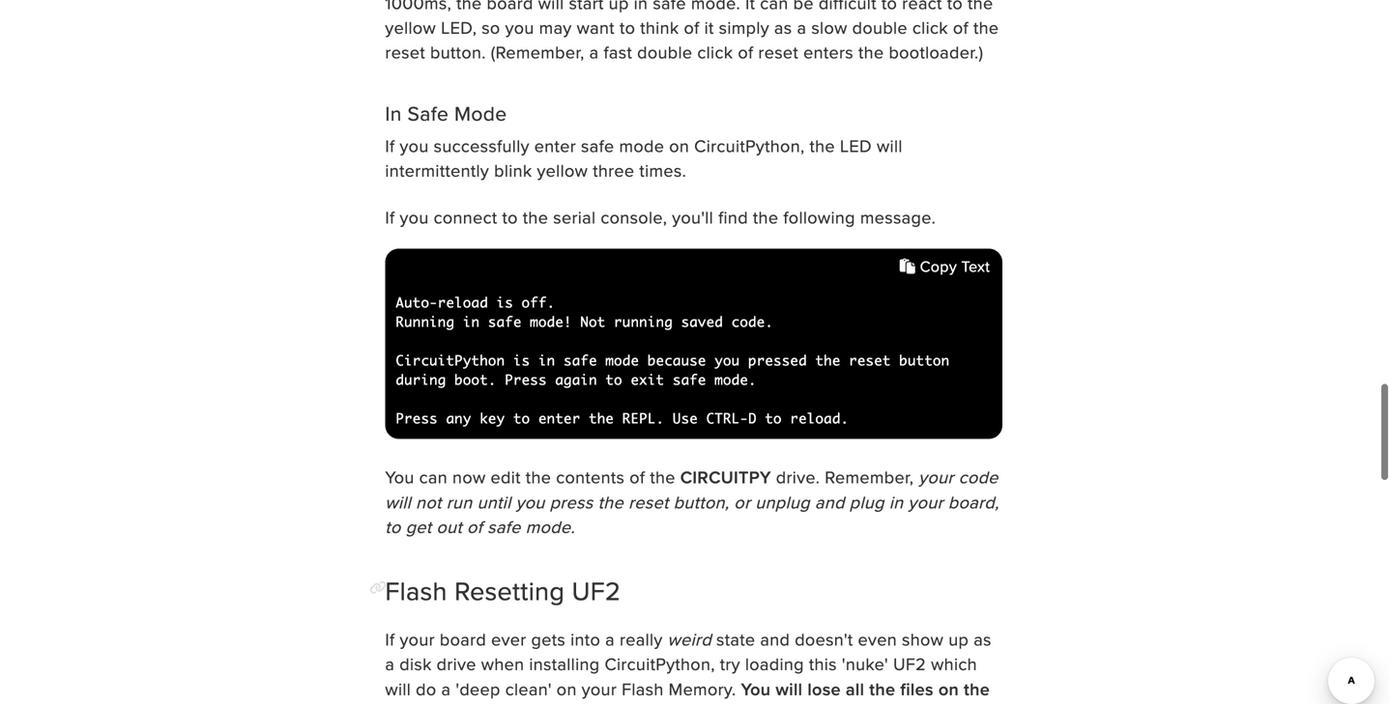 Task type: describe. For each thing, give the bounding box(es) containing it.
show
[[902, 625, 944, 650]]

because
[[648, 351, 706, 367]]

off.
[[522, 293, 555, 309]]

on inside state and doesn't even show up as a disk drive when installing circuitpython, try loading this 'nuke' uf2 which will do a 'deep clean' on your flash memory.
[[557, 675, 577, 700]]

which
[[931, 650, 977, 675]]

resetting
[[455, 571, 565, 608]]

if inside the in safe mode if you successfully enter safe mode on circuitpython, the led will intermittently blink yellow three times.
[[385, 131, 395, 156]]

the down which
[[964, 675, 990, 700]]

circuitpython, inside state and doesn't even show up as a disk drive when installing circuitpython, try loading this 'nuke' uf2 which will do a 'deep clean' on your flash memory.
[[605, 650, 715, 675]]

this
[[809, 650, 837, 675]]

serial
[[553, 203, 596, 228]]

drive
[[437, 650, 476, 675]]

yellow
[[537, 156, 588, 181]]

uf2 inside state and doesn't even show up as a disk drive when installing circuitpython, try loading this 'nuke' uf2 which will do a 'deep clean' on your flash memory.
[[893, 650, 926, 675]]

your code will not run until you press the reset button, or unplug and plug in your board, to get out of safe mode.
[[385, 463, 999, 538]]

into
[[571, 625, 600, 650]]

0 vertical spatial is
[[497, 293, 513, 309]]

until
[[477, 488, 511, 513]]

boot.
[[455, 370, 497, 387]]

when
[[481, 650, 524, 675]]

weird
[[668, 625, 712, 650]]

during
[[396, 370, 446, 387]]

0 horizontal spatial press
[[396, 409, 438, 425]]

successfully
[[434, 131, 530, 156]]

intermittently
[[385, 156, 489, 181]]

'nuke'
[[842, 650, 888, 675]]

three
[[593, 156, 635, 181]]

disk
[[400, 650, 432, 675]]

safe down off.
[[488, 312, 522, 329]]

flash resetting uf2
[[385, 571, 621, 608]]

auto-
[[396, 293, 438, 309]]

edit
[[491, 463, 521, 488]]

do
[[416, 675, 437, 700]]

the right all
[[869, 675, 896, 700]]

circuitpy
[[680, 463, 771, 488]]

you inside auto-reload is off. running in safe mode! not running saved code. circuitpython is in safe mode because you pressed the reset button during boot. press again to exit safe mode. press any key to enter the repl. use ctrl-d to reload.
[[715, 351, 740, 367]]

as
[[974, 625, 992, 650]]

run
[[446, 488, 472, 513]]

installing
[[529, 650, 600, 675]]

code element element
[[385, 247, 1003, 444]]

button,
[[674, 488, 729, 513]]

find
[[718, 203, 748, 228]]

get
[[406, 513, 432, 538]]

1 vertical spatial in
[[538, 351, 555, 367]]

the left repl.
[[589, 409, 614, 425]]

state and doesn't even show up as a disk drive when installing circuitpython, try loading this 'nuke' uf2 which will do a 'deep clean' on your flash memory.
[[385, 625, 992, 700]]

'deep
[[456, 675, 501, 700]]

ever
[[491, 625, 526, 650]]

circuitpython, inside the in safe mode if you successfully enter safe mode on circuitpython, the led will intermittently blink yellow three times.
[[694, 131, 805, 156]]

will inside you will lose all the files on the board
[[776, 675, 803, 700]]

contents
[[556, 463, 625, 488]]

gets
[[531, 625, 566, 650]]

on inside the in safe mode if you successfully enter safe mode on circuitpython, the led will intermittently blink yellow three times.
[[669, 131, 690, 156]]

loading
[[745, 650, 804, 675]]

unplug
[[755, 488, 810, 513]]

to right connect at the left top
[[502, 203, 518, 228]]

enter inside auto-reload is off. running in safe mode! not running saved code. circuitpython is in safe mode because you pressed the reset button during boot. press again to exit safe mode. press any key to enter the repl. use ctrl-d to reload.
[[538, 409, 580, 425]]

button
[[899, 351, 950, 367]]

board,
[[948, 488, 999, 513]]

you inside your code will not run until you press the reset button, or unplug and plug in your board, to get out of safe mode.
[[516, 488, 545, 513]]

led
[[840, 131, 872, 156]]

of inside your code will not run until you press the reset button, or unplug and plug in your board, to get out of safe mode.
[[467, 513, 483, 538]]

safe inside your code will not run until you press the reset button, or unplug and plug in your board, to get out of safe mode.
[[487, 513, 521, 538]]

copy
[[920, 253, 957, 276]]

mode. inside auto-reload is off. running in safe mode! not running saved code. circuitpython is in safe mode because you pressed the reset button during boot. press again to exit safe mode. press any key to enter the repl. use ctrl-d to reload.
[[715, 370, 757, 387]]

ctrl-
[[706, 409, 748, 425]]

now
[[453, 463, 486, 488]]

you can now edit the contents of the circuitpy drive. remember,
[[385, 463, 919, 488]]

use
[[673, 409, 698, 425]]

0 horizontal spatial flash
[[385, 571, 447, 608]]

the up button,
[[650, 463, 676, 488]]

drive.
[[776, 463, 820, 488]]

really
[[620, 625, 663, 650]]

press
[[550, 488, 593, 513]]

message.
[[860, 203, 936, 228]]

on inside you will lose all the files on the board
[[939, 675, 959, 700]]

console,
[[601, 203, 667, 228]]

your left board,
[[908, 488, 944, 513]]

code
[[959, 463, 999, 488]]

blink
[[494, 156, 532, 181]]

lose
[[808, 675, 841, 700]]

if your board ever gets into a really weird
[[385, 625, 712, 650]]

running
[[614, 312, 673, 329]]

you for can
[[385, 463, 414, 488]]

memory.
[[669, 675, 736, 700]]

if for if your board ever gets into a really weird
[[385, 625, 395, 650]]

safe up "again"
[[564, 351, 597, 367]]

or
[[734, 488, 751, 513]]

saved
[[681, 312, 723, 329]]



Task type: vqa. For each thing, say whether or not it's contained in the screenshot.
Angled shot of a Adafruit Audio FX Sound Board. image
no



Task type: locate. For each thing, give the bounding box(es) containing it.
and left plug
[[815, 488, 845, 513]]

0 vertical spatial mode
[[619, 131, 664, 156]]

link image
[[370, 580, 387, 593]]

you
[[385, 463, 414, 488], [741, 675, 771, 700]]

pressed
[[748, 351, 807, 367]]

enter down "again"
[[538, 409, 580, 425]]

all
[[846, 675, 865, 700]]

and up loading
[[760, 625, 790, 650]]

0 vertical spatial mode.
[[715, 370, 757, 387]]

0 vertical spatial uf2
[[572, 571, 621, 608]]

board up drive on the left bottom
[[440, 625, 486, 650]]

a right into
[[605, 625, 615, 650]]

you down loading
[[741, 675, 771, 700]]

on down installing
[[557, 675, 577, 700]]

0 vertical spatial in
[[463, 312, 480, 329]]

to left "exit"
[[606, 370, 622, 387]]

1 horizontal spatial uf2
[[893, 650, 926, 675]]

circuitpython
[[396, 351, 505, 367]]

a left disk
[[385, 650, 395, 675]]

reload
[[438, 293, 488, 309]]

will right led
[[877, 131, 903, 156]]

if down intermittently
[[385, 203, 395, 228]]

the right find
[[753, 203, 779, 228]]

in safe mode if you successfully enter safe mode on circuitpython, the led will intermittently blink yellow three times.
[[385, 97, 903, 181]]

you down code.
[[715, 351, 740, 367]]

state
[[716, 625, 755, 650]]

1 horizontal spatial reset
[[849, 351, 891, 367]]

1 vertical spatial and
[[760, 625, 790, 650]]

d
[[748, 409, 757, 425]]

flash
[[385, 571, 447, 608], [622, 675, 664, 700]]

of inside "you can now edit the contents of the circuitpy drive. remember,"
[[630, 463, 645, 488]]

0 horizontal spatial mode.
[[526, 513, 575, 538]]

the
[[810, 131, 835, 156], [523, 203, 548, 228], [753, 203, 779, 228], [815, 351, 841, 367], [589, 409, 614, 425], [526, 463, 551, 488], [650, 463, 676, 488], [598, 488, 624, 513], [869, 675, 896, 700], [964, 675, 990, 700]]

safe up the three
[[581, 131, 614, 156]]

1 horizontal spatial flash
[[622, 675, 664, 700]]

1 vertical spatial mode.
[[526, 513, 575, 538]]

2 horizontal spatial in
[[889, 488, 904, 513]]

will left "do"
[[385, 675, 411, 700]]

connect
[[434, 203, 497, 228]]

in
[[385, 97, 402, 126]]

1 horizontal spatial you
[[741, 675, 771, 700]]

uf2 up into
[[572, 571, 621, 608]]

flash inside state and doesn't even show up as a disk drive when installing circuitpython, try loading this 'nuke' uf2 which will do a 'deep clean' on your flash memory.
[[622, 675, 664, 700]]

on down which
[[939, 675, 959, 700]]

you up intermittently
[[400, 131, 429, 156]]

mode.
[[715, 370, 757, 387], [526, 513, 575, 538]]

1 horizontal spatial of
[[630, 463, 645, 488]]

if for if you connect to the serial console, you'll find the following message.
[[385, 203, 395, 228]]

1 vertical spatial you
[[741, 675, 771, 700]]

1 horizontal spatial press
[[505, 370, 547, 387]]

1 vertical spatial mode
[[606, 351, 639, 367]]

and inside state and doesn't even show up as a disk drive when installing circuitpython, try loading this 'nuke' uf2 which will do a 'deep clean' on your flash memory.
[[760, 625, 790, 650]]

0 horizontal spatial in
[[463, 312, 480, 329]]

1 vertical spatial enter
[[538, 409, 580, 425]]

try
[[720, 650, 740, 675]]

1 horizontal spatial board
[[440, 625, 486, 650]]

the left led
[[810, 131, 835, 156]]

mode up "exit"
[[606, 351, 639, 367]]

mode. up ctrl-
[[715, 370, 757, 387]]

flash down really
[[622, 675, 664, 700]]

0 horizontal spatial uf2
[[572, 571, 621, 608]]

reload.
[[790, 409, 849, 425]]

will inside the in safe mode if you successfully enter safe mode on circuitpython, the led will intermittently blink yellow three times.
[[877, 131, 903, 156]]

0 vertical spatial of
[[630, 463, 645, 488]]

text
[[962, 253, 990, 276]]

safe down until
[[487, 513, 521, 538]]

0 vertical spatial flash
[[385, 571, 447, 608]]

out
[[437, 513, 462, 538]]

if you connect to the serial console, you'll find the following message.
[[385, 203, 936, 228]]

0 vertical spatial and
[[815, 488, 845, 513]]

circuitpython, down really
[[605, 650, 715, 675]]

1 vertical spatial of
[[467, 513, 483, 538]]

press
[[505, 370, 547, 387], [396, 409, 438, 425]]

copy text link
[[900, 253, 990, 276]]

following
[[783, 203, 855, 228]]

your inside state and doesn't even show up as a disk drive when installing circuitpython, try loading this 'nuke' uf2 which will do a 'deep clean' on your flash memory.
[[582, 675, 617, 700]]

is down mode!
[[513, 351, 530, 367]]

you down edit
[[516, 488, 545, 513]]

in
[[463, 312, 480, 329], [538, 351, 555, 367], [889, 488, 904, 513]]

circuitpython, up find
[[694, 131, 805, 156]]

safe down because
[[673, 370, 706, 387]]

code.
[[732, 312, 774, 329]]

safe
[[408, 97, 449, 126]]

you inside the in safe mode if you successfully enter safe mode on circuitpython, the led will intermittently blink yellow three times.
[[400, 131, 429, 156]]

0 vertical spatial circuitpython,
[[694, 131, 805, 156]]

2 horizontal spatial on
[[939, 675, 959, 700]]

on up times. on the top left
[[669, 131, 690, 156]]

0 horizontal spatial board
[[385, 701, 432, 705]]

your up disk
[[400, 625, 435, 650]]

1 horizontal spatial and
[[815, 488, 845, 513]]

press right boot.
[[505, 370, 547, 387]]

your
[[919, 463, 954, 488], [908, 488, 944, 513], [400, 625, 435, 650], [582, 675, 617, 700]]

and
[[815, 488, 845, 513], [760, 625, 790, 650]]

0 vertical spatial board
[[440, 625, 486, 650]]

0 horizontal spatial of
[[467, 513, 483, 538]]

flash down get
[[385, 571, 447, 608]]

0 vertical spatial reset
[[849, 351, 891, 367]]

copy text
[[916, 253, 990, 276]]

1 vertical spatial if
[[385, 203, 395, 228]]

will down loading
[[776, 675, 803, 700]]

on
[[669, 131, 690, 156], [557, 675, 577, 700], [939, 675, 959, 700]]

a right "do"
[[441, 675, 451, 700]]

of right "contents"
[[630, 463, 645, 488]]

reset
[[849, 351, 891, 367], [628, 488, 669, 513]]

again
[[555, 370, 597, 387]]

1 vertical spatial circuitpython,
[[605, 650, 715, 675]]

reset inside your code will not run until you press the reset button, or unplug and plug in your board, to get out of safe mode.
[[628, 488, 669, 513]]

clipboard image
[[900, 257, 916, 272]]

circuitpython,
[[694, 131, 805, 156], [605, 650, 715, 675]]

remember,
[[825, 463, 914, 488]]

in down "reload"
[[463, 312, 480, 329]]

mode. inside your code will not run until you press the reset button, or unplug and plug in your board, to get out of safe mode.
[[526, 513, 575, 538]]

the down "contents"
[[598, 488, 624, 513]]

0 horizontal spatial on
[[557, 675, 577, 700]]

the right edit
[[526, 463, 551, 488]]

mode up times. on the top left
[[619, 131, 664, 156]]

the left serial
[[523, 203, 548, 228]]

1 horizontal spatial in
[[538, 351, 555, 367]]

running
[[396, 312, 455, 329]]

1 horizontal spatial mode.
[[715, 370, 757, 387]]

safe
[[581, 131, 614, 156], [488, 312, 522, 329], [564, 351, 597, 367], [673, 370, 706, 387], [487, 513, 521, 538]]

to
[[502, 203, 518, 228], [606, 370, 622, 387], [513, 409, 530, 425], [765, 409, 782, 425], [385, 513, 401, 538]]

1 horizontal spatial on
[[669, 131, 690, 156]]

0 vertical spatial if
[[385, 131, 395, 156]]

enter up yellow
[[534, 131, 576, 156]]

will inside state and doesn't even show up as a disk drive when installing circuitpython, try loading this 'nuke' uf2 which will do a 'deep clean' on your flash memory.
[[385, 675, 411, 700]]

3 if from the top
[[385, 625, 395, 650]]

board inside you will lose all the files on the board
[[385, 701, 432, 705]]

1 vertical spatial board
[[385, 701, 432, 705]]

mode. down press
[[526, 513, 575, 538]]

0 horizontal spatial reset
[[628, 488, 669, 513]]

to right d
[[765, 409, 782, 425]]

any
[[446, 409, 471, 425]]

reset left button
[[849, 351, 891, 367]]

not
[[580, 312, 606, 329]]

mode inside the in safe mode if you successfully enter safe mode on circuitpython, the led will intermittently blink yellow three times.
[[619, 131, 664, 156]]

1 vertical spatial is
[[513, 351, 530, 367]]

1 vertical spatial flash
[[622, 675, 664, 700]]

the inside your code will not run until you press the reset button, or unplug and plug in your board, to get out of safe mode.
[[598, 488, 624, 513]]

2 vertical spatial in
[[889, 488, 904, 513]]

your down installing
[[582, 675, 617, 700]]

1 vertical spatial uf2
[[893, 650, 926, 675]]

you will lose all the files on the board
[[385, 675, 990, 705]]

mode inside auto-reload is off. running in safe mode! not running saved code. circuitpython is in safe mode because you pressed the reset button during boot. press again to exit safe mode. press any key to enter the repl. use ctrl-d to reload.
[[606, 351, 639, 367]]

to right key
[[513, 409, 530, 425]]

to left get
[[385, 513, 401, 538]]

reset down "you can now edit the contents of the circuitpy drive. remember,"
[[628, 488, 669, 513]]

in inside your code will not run until you press the reset button, or unplug and plug in your board, to get out of safe mode.
[[889, 488, 904, 513]]

of
[[630, 463, 645, 488], [467, 513, 483, 538]]

enter inside the in safe mode if you successfully enter safe mode on circuitpython, the led will intermittently blink yellow three times.
[[534, 131, 576, 156]]

0 horizontal spatial you
[[385, 463, 414, 488]]

in up "again"
[[538, 351, 555, 367]]

files
[[900, 675, 934, 700]]

you left connect at the left top
[[400, 203, 429, 228]]

if
[[385, 131, 395, 156], [385, 203, 395, 228], [385, 625, 395, 650]]

up
[[949, 625, 969, 650]]

0 horizontal spatial a
[[385, 650, 395, 675]]

1 vertical spatial press
[[396, 409, 438, 425]]

you'll
[[672, 203, 714, 228]]

you
[[400, 131, 429, 156], [400, 203, 429, 228], [715, 351, 740, 367], [516, 488, 545, 513]]

0 vertical spatial enter
[[534, 131, 576, 156]]

plug
[[850, 488, 884, 513]]

to inside your code will not run until you press the reset button, or unplug and plug in your board, to get out of safe mode.
[[385, 513, 401, 538]]

will left not
[[385, 488, 411, 513]]

key
[[480, 409, 505, 425]]

will inside your code will not run until you press the reset button, or unplug and plug in your board, to get out of safe mode.
[[385, 488, 411, 513]]

you inside you will lose all the files on the board
[[741, 675, 771, 700]]

you inside "you can now edit the contents of the circuitpy drive. remember,"
[[385, 463, 414, 488]]

of right out
[[467, 513, 483, 538]]

enter
[[534, 131, 576, 156], [538, 409, 580, 425]]

1 horizontal spatial a
[[441, 675, 451, 700]]

the right pressed at the right
[[815, 351, 841, 367]]

board
[[440, 625, 486, 650], [385, 701, 432, 705]]

clean'
[[505, 675, 552, 700]]

even
[[858, 625, 897, 650]]

and inside your code will not run until you press the reset button, or unplug and plug in your board, to get out of safe mode.
[[815, 488, 845, 513]]

1 vertical spatial reset
[[628, 488, 669, 513]]

doesn't
[[795, 625, 853, 650]]

reset inside auto-reload is off. running in safe mode! not running saved code. circuitpython is in safe mode because you pressed the reset button during boot. press again to exit safe mode. press any key to enter the repl. use ctrl-d to reload.
[[849, 351, 891, 367]]

will
[[877, 131, 903, 156], [385, 488, 411, 513], [385, 675, 411, 700], [776, 675, 803, 700]]

in right plug
[[889, 488, 904, 513]]

press down the during
[[396, 409, 438, 425]]

exit
[[631, 370, 664, 387]]

if down link icon
[[385, 625, 395, 650]]

0 vertical spatial you
[[385, 463, 414, 488]]

mode!
[[530, 312, 572, 329]]

mode
[[454, 97, 507, 126]]

you for will
[[741, 675, 771, 700]]

uf2 up files
[[893, 650, 926, 675]]

times.
[[639, 156, 687, 181]]

is
[[497, 293, 513, 309], [513, 351, 530, 367]]

2 if from the top
[[385, 203, 395, 228]]

uf2
[[572, 571, 621, 608], [893, 650, 926, 675]]

2 horizontal spatial a
[[605, 625, 615, 650]]

0 vertical spatial press
[[505, 370, 547, 387]]

repl.
[[622, 409, 664, 425]]

if down in on the left of page
[[385, 131, 395, 156]]

you left can
[[385, 463, 414, 488]]

is left off.
[[497, 293, 513, 309]]

2 vertical spatial if
[[385, 625, 395, 650]]

board down "do"
[[385, 701, 432, 705]]

auto-reload is off. running in safe mode! not running saved code. circuitpython is in safe mode because you pressed the reset button during boot. press again to exit safe mode. press any key to enter the repl. use ctrl-d to reload.
[[396, 293, 958, 425]]

safe inside the in safe mode if you successfully enter safe mode on circuitpython, the led will intermittently blink yellow three times.
[[581, 131, 614, 156]]

your left code
[[919, 463, 954, 488]]

not
[[416, 488, 442, 513]]

the inside the in safe mode if you successfully enter safe mode on circuitpython, the led will intermittently blink yellow three times.
[[810, 131, 835, 156]]

0 horizontal spatial and
[[760, 625, 790, 650]]

can
[[419, 463, 448, 488]]

1 if from the top
[[385, 131, 395, 156]]



